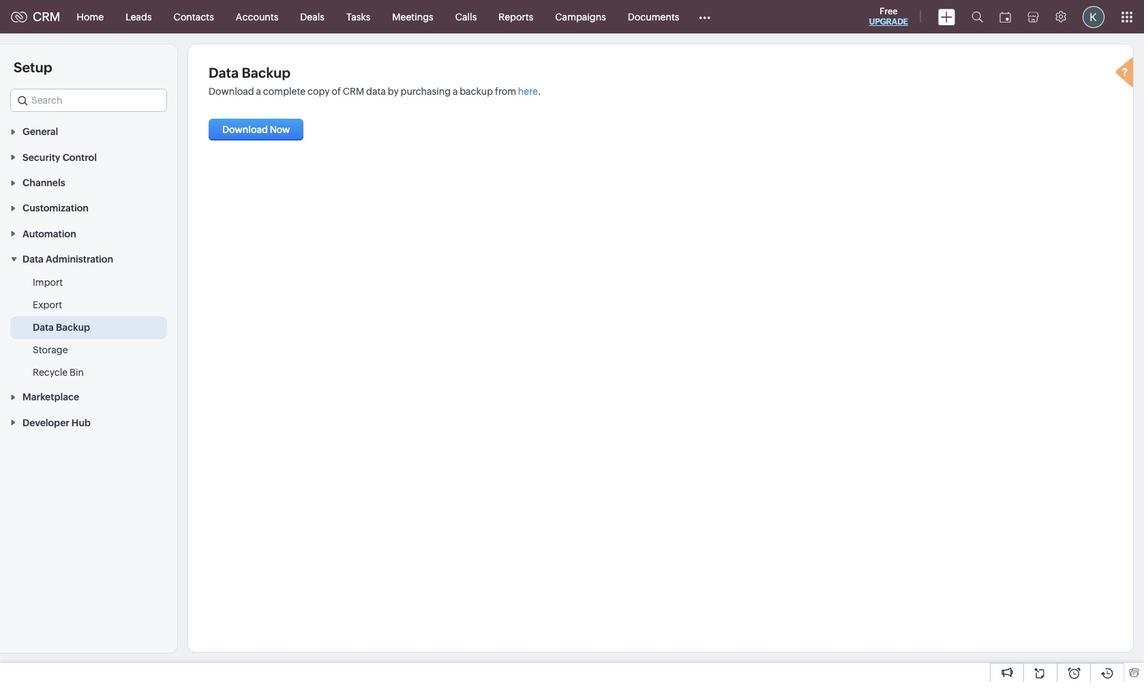 Task type: vqa. For each thing, say whether or not it's contained in the screenshot.
the contacts link
yes



Task type: locate. For each thing, give the bounding box(es) containing it.
contacts
[[174, 11, 214, 22]]

0 horizontal spatial a
[[256, 86, 261, 97]]

data backup up storage
[[33, 322, 90, 333]]

download inside button
[[222, 124, 268, 135]]

security
[[23, 152, 60, 163]]

1 vertical spatial backup
[[56, 322, 90, 333]]

1 horizontal spatial crm
[[343, 86, 364, 97]]

from
[[495, 86, 516, 97]]

data backup inside data administration region
[[33, 322, 90, 333]]

1 vertical spatial crm
[[343, 86, 364, 97]]

marketplace
[[23, 392, 79, 403]]

data down export link
[[33, 322, 54, 333]]

recycle bin
[[33, 367, 84, 378]]

setup
[[14, 59, 52, 75]]

documents link
[[617, 0, 691, 33]]

data up the "import" link
[[23, 254, 44, 265]]

1 horizontal spatial a
[[453, 86, 458, 97]]

download for download now
[[222, 124, 268, 135]]

1 horizontal spatial backup
[[242, 65, 291, 80]]

here link
[[518, 86, 538, 97]]

a left complete
[[256, 86, 261, 97]]

general button
[[0, 119, 177, 144]]

data
[[366, 86, 386, 97]]

data administration button
[[0, 246, 177, 272]]

meetings
[[392, 11, 434, 22]]

a
[[256, 86, 261, 97], [453, 86, 458, 97]]

developer
[[23, 417, 69, 428]]

hub
[[72, 417, 91, 428]]

Search text field
[[11, 89, 166, 111]]

recycle bin link
[[33, 366, 84, 379]]

0 horizontal spatial backup
[[56, 322, 90, 333]]

backup inside data administration region
[[56, 322, 90, 333]]

data for data backup link
[[33, 322, 54, 333]]

data
[[209, 65, 239, 80], [23, 254, 44, 265], [33, 322, 54, 333]]

download up download now
[[209, 86, 254, 97]]

download now
[[222, 124, 290, 135]]

search image
[[972, 11, 984, 23]]

leads
[[126, 11, 152, 22]]

export
[[33, 299, 62, 310]]

crm right logo
[[33, 10, 60, 24]]

data inside region
[[33, 322, 54, 333]]

0 vertical spatial crm
[[33, 10, 60, 24]]

0 vertical spatial data
[[209, 65, 239, 80]]

by
[[388, 86, 399, 97]]

documents
[[628, 11, 680, 22]]

calls link
[[445, 0, 488, 33]]

1 vertical spatial data backup
[[33, 322, 90, 333]]

2 vertical spatial data
[[33, 322, 54, 333]]

tasks link
[[336, 0, 382, 33]]

backup up storage
[[56, 322, 90, 333]]

1 vertical spatial download
[[222, 124, 268, 135]]

data down contacts
[[209, 65, 239, 80]]

create menu element
[[930, 0, 964, 33]]

0 horizontal spatial data backup
[[33, 322, 90, 333]]

campaigns link
[[545, 0, 617, 33]]

now
[[270, 124, 290, 135]]

1 horizontal spatial data backup
[[209, 65, 291, 80]]

1 vertical spatial data
[[23, 254, 44, 265]]

crm
[[33, 10, 60, 24], [343, 86, 364, 97]]

developer hub
[[23, 417, 91, 428]]

0 vertical spatial download
[[209, 86, 254, 97]]

copy
[[308, 86, 330, 97]]

campaigns
[[555, 11, 606, 22]]

security control
[[23, 152, 97, 163]]

data backup up complete
[[209, 65, 291, 80]]

download left now
[[222, 124, 268, 135]]

data backup
[[209, 65, 291, 80], [33, 322, 90, 333]]

home link
[[66, 0, 115, 33]]

export link
[[33, 298, 62, 312]]

security control button
[[0, 144, 177, 170]]

of
[[332, 86, 341, 97]]

tasks
[[346, 11, 371, 22]]

download
[[209, 86, 254, 97], [222, 124, 268, 135]]

a left backup
[[453, 86, 458, 97]]

None field
[[10, 89, 167, 112]]

customization
[[23, 203, 89, 214]]

profile image
[[1083, 6, 1105, 28]]

data backup link
[[33, 321, 90, 334]]

crm right "of"
[[343, 86, 364, 97]]

storage
[[33, 345, 68, 355]]

search element
[[964, 0, 992, 33]]

backup up complete
[[242, 65, 291, 80]]

backup
[[460, 86, 493, 97]]

administration
[[46, 254, 113, 265]]

here
[[518, 86, 538, 97]]

data inside "dropdown button"
[[23, 254, 44, 265]]

backup
[[242, 65, 291, 80], [56, 322, 90, 333]]



Task type: describe. For each thing, give the bounding box(es) containing it.
0 horizontal spatial crm
[[33, 10, 60, 24]]

accounts link
[[225, 0, 289, 33]]

logo image
[[11, 11, 27, 22]]

complete
[[263, 86, 306, 97]]

channels button
[[0, 170, 177, 195]]

automation
[[23, 228, 76, 239]]

data administration
[[23, 254, 113, 265]]

customization button
[[0, 195, 177, 221]]

reports
[[499, 11, 534, 22]]

automation button
[[0, 221, 177, 246]]

download now button
[[209, 119, 304, 141]]

download a complete copy of crm data by purchasing a backup from here .
[[209, 86, 541, 97]]

leads link
[[115, 0, 163, 33]]

general
[[23, 126, 58, 137]]

reports link
[[488, 0, 545, 33]]

accounts
[[236, 11, 279, 22]]

home
[[77, 11, 104, 22]]

contacts link
[[163, 0, 225, 33]]

create menu image
[[939, 9, 956, 25]]

profile element
[[1075, 0, 1113, 33]]

meetings link
[[382, 0, 445, 33]]

purchasing
[[401, 86, 451, 97]]

0 vertical spatial data backup
[[209, 65, 291, 80]]

free
[[880, 6, 898, 16]]

bin
[[70, 367, 84, 378]]

data administration region
[[0, 272, 177, 384]]

help image
[[1113, 55, 1141, 92]]

download for download a complete copy of crm data by purchasing a backup from here .
[[209, 86, 254, 97]]

Other Modules field
[[691, 6, 720, 28]]

developer hub button
[[0, 410, 177, 435]]

1 a from the left
[[256, 86, 261, 97]]

storage link
[[33, 343, 68, 357]]

free upgrade
[[870, 6, 909, 27]]

2 a from the left
[[453, 86, 458, 97]]

crm link
[[11, 10, 60, 24]]

0 vertical spatial backup
[[242, 65, 291, 80]]

upgrade
[[870, 17, 909, 27]]

.
[[538, 86, 541, 97]]

data for data administration "dropdown button"
[[23, 254, 44, 265]]

control
[[63, 152, 97, 163]]

deals link
[[289, 0, 336, 33]]

import link
[[33, 276, 63, 289]]

calls
[[455, 11, 477, 22]]

import
[[33, 277, 63, 288]]

channels
[[23, 177, 65, 188]]

recycle
[[33, 367, 68, 378]]

calendar image
[[1000, 11, 1012, 22]]

deals
[[300, 11, 325, 22]]

marketplace button
[[0, 384, 177, 410]]



